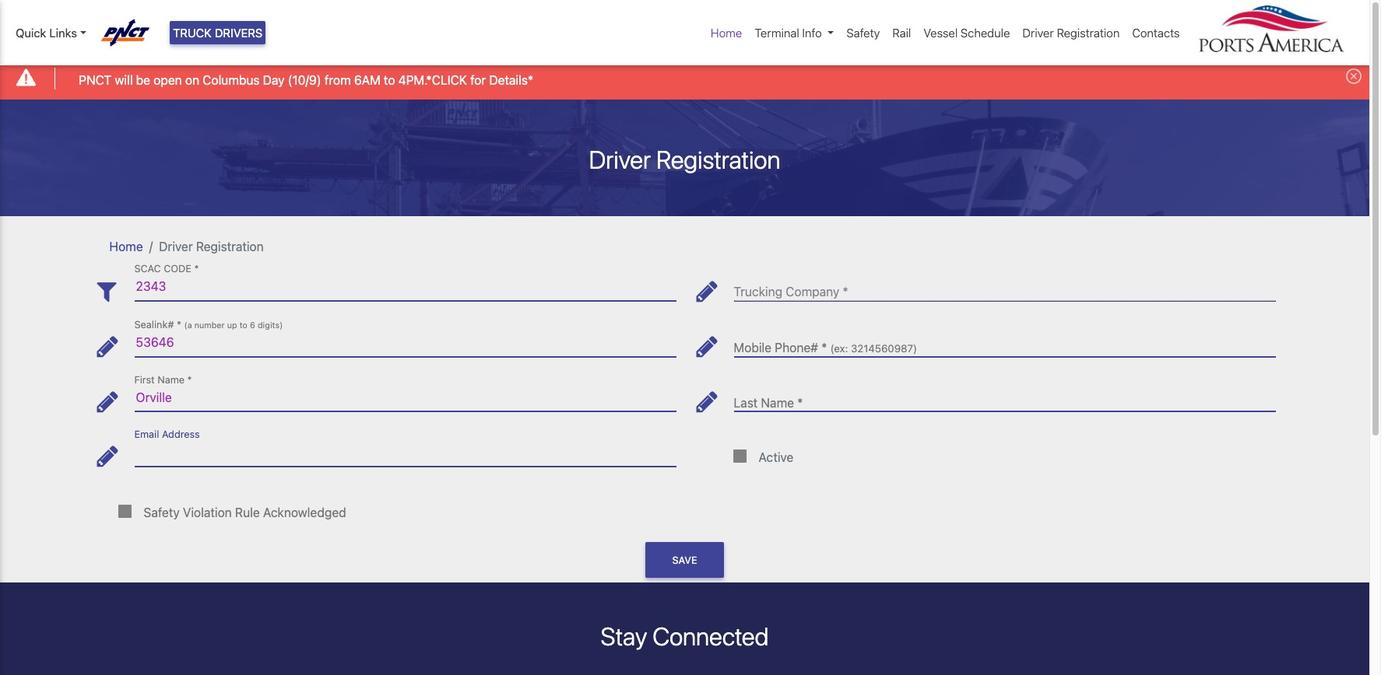 Task type: locate. For each thing, give the bounding box(es) containing it.
first
[[134, 374, 155, 386]]

registration
[[1057, 26, 1120, 40], [656, 144, 781, 174], [196, 239, 264, 253]]

name
[[157, 374, 185, 386], [761, 396, 794, 410]]

0 horizontal spatial driver registration
[[159, 239, 264, 253]]

(ex:
[[830, 343, 848, 355]]

1 vertical spatial name
[[761, 396, 794, 410]]

driver inside driver registration link
[[1023, 26, 1054, 40]]

* for mobile phone# * (ex: 3214560987)
[[821, 341, 827, 355]]

0 vertical spatial home link
[[705, 18, 748, 48]]

name right first
[[157, 374, 185, 386]]

2 horizontal spatial driver registration
[[1023, 26, 1120, 40]]

name for first
[[157, 374, 185, 386]]

details*
[[489, 73, 533, 87]]

* right code
[[194, 264, 199, 275]]

email address
[[134, 429, 200, 441]]

0 vertical spatial to
[[384, 73, 395, 87]]

stay connected
[[601, 622, 769, 652]]

driver
[[1023, 26, 1054, 40], [589, 144, 651, 174], [159, 239, 193, 253]]

home link
[[705, 18, 748, 48], [109, 239, 143, 253]]

rule
[[235, 506, 260, 520]]

code
[[164, 264, 191, 275]]

1 horizontal spatial driver
[[589, 144, 651, 174]]

truck drivers link
[[170, 21, 266, 45]]

violation
[[183, 506, 232, 520]]

* for first name *
[[187, 374, 192, 386]]

0 horizontal spatial registration
[[196, 239, 264, 253]]

0 horizontal spatial name
[[157, 374, 185, 386]]

pnct
[[79, 73, 111, 87]]

*
[[194, 264, 199, 275], [843, 285, 848, 299], [177, 319, 181, 331], [821, 341, 827, 355], [187, 374, 192, 386], [797, 396, 803, 410]]

on
[[185, 73, 199, 87]]

0 horizontal spatial home
[[109, 239, 143, 253]]

home up scac
[[109, 239, 143, 253]]

* right company
[[843, 285, 848, 299]]

to left the "6"
[[240, 321, 248, 330]]

(10/9)
[[288, 73, 321, 87]]

first name *
[[134, 374, 192, 386]]

truck drivers
[[173, 26, 263, 40]]

safety
[[847, 26, 880, 40], [144, 506, 180, 520]]

1 horizontal spatial to
[[384, 73, 395, 87]]

0 horizontal spatial safety
[[144, 506, 180, 520]]

to
[[384, 73, 395, 87], [240, 321, 248, 330]]

safety for safety violation rule acknowledged
[[144, 506, 180, 520]]

home link left terminal
[[705, 18, 748, 48]]

1 vertical spatial safety
[[144, 506, 180, 520]]

name right last
[[761, 396, 794, 410]]

active
[[759, 451, 794, 465]]

sealink# * (a number up to 6 digits)
[[134, 319, 283, 331]]

sealink#
[[134, 319, 174, 331]]

will
[[115, 73, 133, 87]]

None text field
[[134, 329, 676, 357], [734, 329, 1276, 357], [134, 329, 676, 357], [734, 329, 1276, 357]]

from
[[325, 73, 351, 87]]

safety for safety
[[847, 26, 880, 40]]

scac code *
[[134, 264, 199, 275]]

1 vertical spatial to
[[240, 321, 248, 330]]

stay
[[601, 622, 647, 652]]

1 horizontal spatial driver registration
[[589, 144, 781, 174]]

1 horizontal spatial safety
[[847, 26, 880, 40]]

for
[[470, 73, 486, 87]]

home link up scac
[[109, 239, 143, 253]]

company
[[786, 285, 839, 299]]

Last Name * text field
[[734, 384, 1276, 412]]

day
[[263, 73, 285, 87]]

trucking
[[734, 285, 783, 299]]

connected
[[653, 622, 769, 652]]

rail link
[[886, 18, 917, 48]]

0 vertical spatial name
[[157, 374, 185, 386]]

0 horizontal spatial driver
[[159, 239, 193, 253]]

* for last name *
[[797, 396, 803, 410]]

pnct will be open on columbus day (10/9) from 6am to 4pm.*click for details*
[[79, 73, 533, 87]]

safety left rail in the right of the page
[[847, 26, 880, 40]]

up
[[227, 321, 237, 330]]

rail
[[892, 26, 911, 40]]

0 vertical spatial driver
[[1023, 26, 1054, 40]]

home
[[711, 26, 742, 40], [109, 239, 143, 253]]

0 vertical spatial registration
[[1057, 26, 1120, 40]]

to right 6am
[[384, 73, 395, 87]]

* for scac code *
[[194, 264, 199, 275]]

contacts
[[1132, 26, 1180, 40]]

2 vertical spatial registration
[[196, 239, 264, 253]]

* left (ex:
[[821, 341, 827, 355]]

quick
[[16, 26, 46, 40]]

quick links link
[[16, 24, 86, 42]]

0 horizontal spatial to
[[240, 321, 248, 330]]

1 horizontal spatial registration
[[656, 144, 781, 174]]

1 horizontal spatial home
[[711, 26, 742, 40]]

last name *
[[734, 396, 803, 410]]

1 vertical spatial driver
[[589, 144, 651, 174]]

Trucking Company * text field
[[734, 273, 1276, 301]]

1 horizontal spatial home link
[[705, 18, 748, 48]]

driver registration
[[1023, 26, 1120, 40], [589, 144, 781, 174], [159, 239, 264, 253]]

2 horizontal spatial driver
[[1023, 26, 1054, 40]]

* right first
[[187, 374, 192, 386]]

digits)
[[258, 321, 283, 330]]

safety link
[[840, 18, 886, 48]]

home left terminal
[[711, 26, 742, 40]]

2 vertical spatial driver
[[159, 239, 193, 253]]

safety left violation in the left bottom of the page
[[144, 506, 180, 520]]

* right last
[[797, 396, 803, 410]]

1 vertical spatial home link
[[109, 239, 143, 253]]

links
[[49, 26, 77, 40]]

vessel schedule link
[[917, 18, 1016, 48]]

0 vertical spatial home
[[711, 26, 742, 40]]

0 horizontal spatial home link
[[109, 239, 143, 253]]

* for trucking company *
[[843, 285, 848, 299]]

address
[[162, 429, 200, 441]]

drivers
[[215, 26, 263, 40]]

4pm.*click
[[398, 73, 467, 87]]

save
[[672, 555, 697, 566]]

safety violation rule acknowledged
[[144, 506, 346, 520]]

email
[[134, 429, 159, 441]]

1 horizontal spatial name
[[761, 396, 794, 410]]

0 vertical spatial safety
[[847, 26, 880, 40]]



Task type: vqa. For each thing, say whether or not it's contained in the screenshot.
Connected at bottom
yes



Task type: describe. For each thing, give the bounding box(es) containing it.
* left (a
[[177, 319, 181, 331]]

scac
[[134, 264, 161, 275]]

contacts link
[[1126, 18, 1186, 48]]

columbus
[[203, 73, 260, 87]]

to inside sealink# * (a number up to 6 digits)
[[240, 321, 248, 330]]

mobile phone# * (ex: 3214560987)
[[734, 341, 917, 355]]

mobile
[[734, 341, 772, 355]]

be
[[136, 73, 150, 87]]

2 vertical spatial driver registration
[[159, 239, 264, 253]]

3214560987)
[[851, 343, 917, 355]]

1 vertical spatial registration
[[656, 144, 781, 174]]

6am
[[354, 73, 381, 87]]

terminal info link
[[748, 18, 840, 48]]

info
[[802, 26, 822, 40]]

phone#
[[775, 341, 818, 355]]

driver registration link
[[1016, 18, 1126, 48]]

to inside alert
[[384, 73, 395, 87]]

quick links
[[16, 26, 77, 40]]

1 vertical spatial home
[[109, 239, 143, 253]]

terminal info
[[755, 26, 822, 40]]

close image
[[1346, 69, 1362, 84]]

vessel
[[924, 26, 958, 40]]

pnct will be open on columbus day (10/9) from 6am to 4pm.*click for details* alert
[[0, 57, 1369, 99]]

6
[[250, 321, 255, 330]]

trucking company *
[[734, 285, 848, 299]]

acknowledged
[[263, 506, 346, 520]]

SCAC CODE * search field
[[134, 273, 676, 301]]

First Name * text field
[[134, 384, 676, 412]]

open
[[154, 73, 182, 87]]

Email Address text field
[[134, 439, 676, 467]]

2 horizontal spatial registration
[[1057, 26, 1120, 40]]

save button
[[646, 543, 724, 579]]

pnct will be open on columbus day (10/9) from 6am to 4pm.*click for details* link
[[79, 71, 533, 89]]

0 vertical spatial driver registration
[[1023, 26, 1120, 40]]

name for last
[[761, 396, 794, 410]]

vessel schedule
[[924, 26, 1010, 40]]

1 vertical spatial driver registration
[[589, 144, 781, 174]]

number
[[194, 321, 225, 330]]

schedule
[[961, 26, 1010, 40]]

terminal
[[755, 26, 799, 40]]

truck
[[173, 26, 212, 40]]

last
[[734, 396, 758, 410]]

(a
[[184, 321, 192, 330]]



